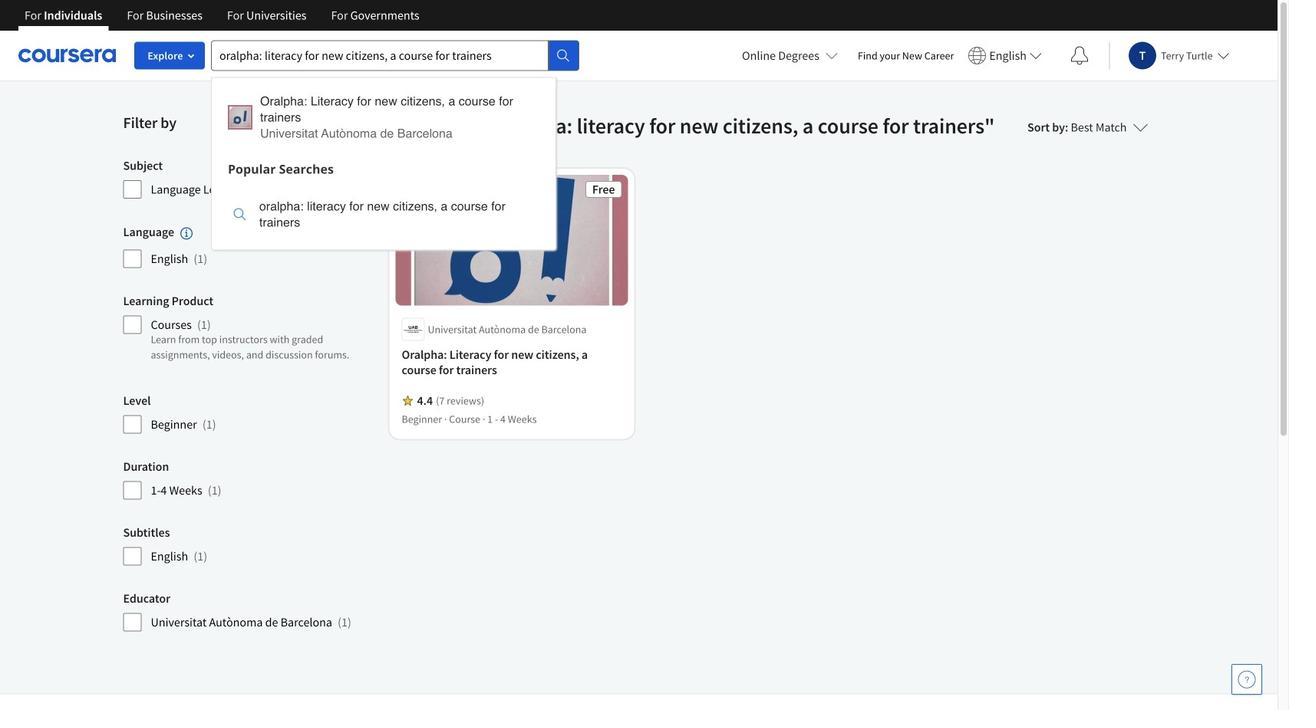 Task type: vqa. For each thing, say whether or not it's contained in the screenshot.
"group"
yes



Task type: locate. For each thing, give the bounding box(es) containing it.
7 group from the top
[[123, 591, 374, 632]]

group
[[123, 158, 374, 200], [123, 224, 374, 269], [123, 293, 374, 369], [123, 393, 374, 435], [123, 459, 374, 500], [123, 525, 374, 566], [123, 591, 374, 632]]

None search field
[[211, 40, 579, 251]]

coursera image
[[18, 43, 116, 68]]

suggestion image image
[[228, 105, 252, 130], [234, 208, 246, 221]]

autocomplete results list box
[[211, 77, 556, 251]]

information about this filter group image
[[180, 227, 193, 240]]

3 group from the top
[[123, 293, 374, 369]]

2 group from the top
[[123, 224, 374, 269]]

help center image
[[1238, 671, 1256, 689]]

1 group from the top
[[123, 158, 374, 200]]

4 group from the top
[[123, 393, 374, 435]]

banner navigation
[[12, 0, 432, 42]]



Task type: describe. For each thing, give the bounding box(es) containing it.
What do you want to learn? text field
[[211, 40, 549, 71]]

0 vertical spatial suggestion image image
[[228, 105, 252, 130]]

6 group from the top
[[123, 525, 374, 566]]

5 group from the top
[[123, 459, 374, 500]]

1 vertical spatial suggestion image image
[[234, 208, 246, 221]]



